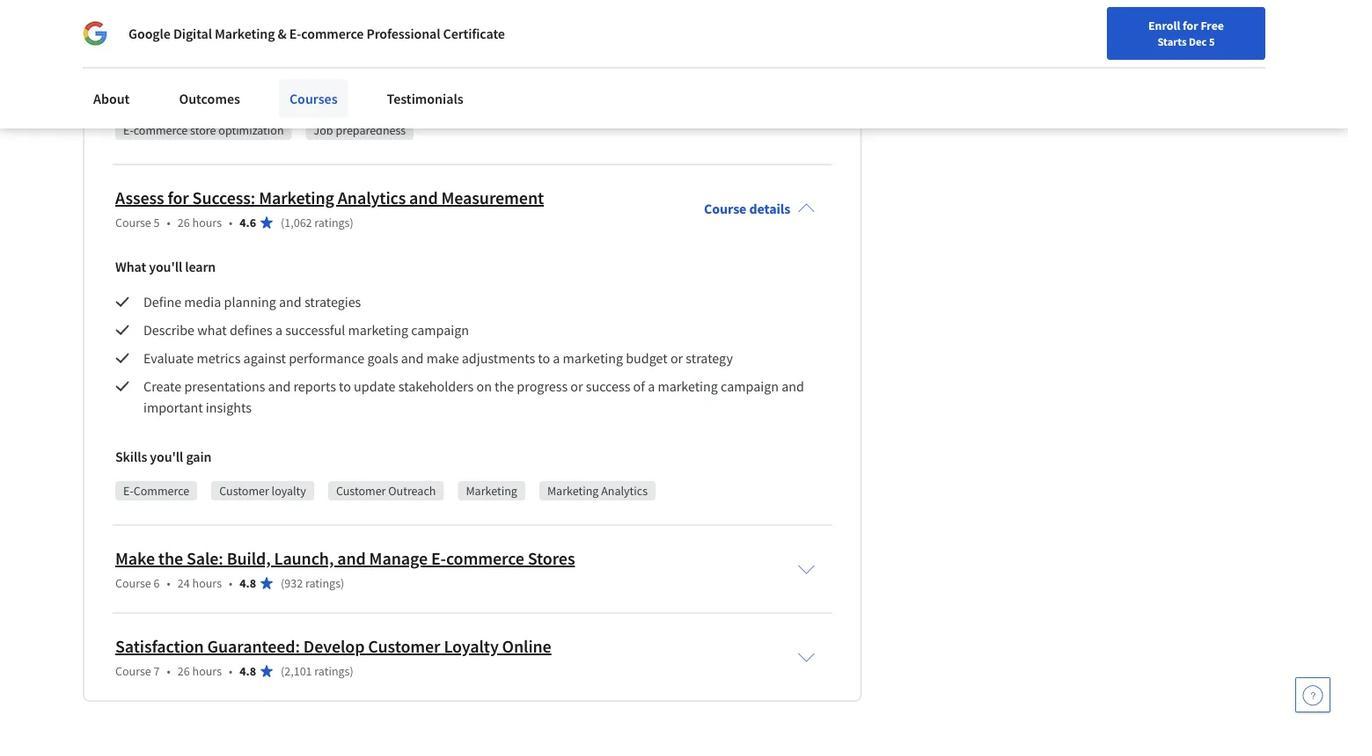 Task type: locate. For each thing, give the bounding box(es) containing it.
manage
[[369, 548, 428, 570]]

the right on
[[495, 378, 514, 396]]

1 4.8 from the top
[[240, 576, 256, 592]]

hours down success:
[[192, 215, 222, 231]]

new
[[860, 55, 883, 71]]

1 vertical spatial skills
[[115, 448, 147, 466]]

course left details
[[704, 200, 747, 218]]

customer loyalty
[[219, 484, 306, 500]]

enroll
[[1149, 18, 1181, 33]]

skills you'll gain down the google
[[115, 54, 212, 72]]

marketing
[[215, 25, 275, 42], [259, 187, 334, 209], [466, 484, 518, 500], [547, 484, 599, 500]]

0 horizontal spatial commerce
[[134, 123, 188, 139]]

0 vertical spatial or
[[671, 350, 683, 367]]

e- right &
[[289, 25, 301, 42]]

2 skills from the top
[[115, 448, 147, 466]]

campaign up evaluate metrics against performance goals and make adjustments to a marketing budget or strategy
[[411, 322, 469, 339]]

skills for customer
[[115, 54, 147, 72]]

1 26 from the top
[[178, 215, 190, 231]]

hours for guaranteed:
[[192, 664, 222, 680]]

4.8 for develop
[[240, 664, 256, 680]]

satisfaction guaranteed: develop customer loyalty online link
[[115, 636, 552, 658]]

e-commerce store optimization
[[123, 123, 284, 139]]

or right budget
[[671, 350, 683, 367]]

google
[[129, 25, 171, 42]]

a up progress
[[553, 350, 560, 367]]

26 right 7
[[178, 664, 190, 680]]

a
[[275, 322, 283, 339], [553, 350, 560, 367], [648, 378, 655, 396]]

stakeholders
[[399, 378, 474, 396]]

1 horizontal spatial 5
[[1209, 34, 1215, 48]]

4.8 down build,
[[240, 576, 256, 592]]

you'll down the google
[[150, 54, 183, 72]]

5 down 'assess'
[[154, 215, 160, 231]]

( right 4.6 at the top of the page
[[281, 215, 285, 231]]

6
[[154, 576, 160, 592]]

2 horizontal spatial marketing
[[658, 378, 718, 396]]

4.8 down guaranteed:
[[240, 664, 256, 680]]

what you'll learn
[[115, 258, 216, 276]]

customer
[[123, 89, 173, 105], [219, 484, 269, 500], [336, 484, 386, 500], [368, 636, 441, 658]]

preparation
[[420, 89, 481, 105]]

2 vertical spatial (
[[281, 664, 285, 680]]

2 hours from the top
[[192, 576, 222, 592]]

1 hours from the top
[[192, 215, 222, 231]]

course left 6
[[115, 576, 151, 592]]

0 horizontal spatial a
[[275, 322, 283, 339]]

1 horizontal spatial analytics
[[601, 484, 648, 500]]

english button
[[979, 35, 1085, 92]]

0 horizontal spatial marketing
[[348, 322, 408, 339]]

2 vertical spatial hours
[[192, 664, 222, 680]]

commerce left stores
[[446, 548, 525, 570]]

assess for success: marketing analytics and measurement
[[115, 187, 544, 209]]

marketing up the goals
[[348, 322, 408, 339]]

1 vertical spatial to
[[339, 378, 351, 396]]

0 vertical spatial campaign
[[411, 322, 469, 339]]

commerce left store
[[134, 123, 188, 139]]

english
[[1011, 55, 1054, 73]]

(crm)
[[313, 89, 343, 105]]

define
[[143, 294, 181, 311]]

assess for success: marketing analytics and measurement link
[[115, 187, 544, 209]]

1 vertical spatial commerce
[[134, 123, 188, 139]]

you'll up 'commerce'
[[150, 448, 183, 466]]

campaign inside create presentations and reports to update stakeholders on the progress or success of a marketing campaign and important insights
[[721, 378, 779, 396]]

1 vertical spatial 26
[[178, 664, 190, 680]]

• down guaranteed:
[[229, 664, 233, 680]]

testimonials link
[[376, 79, 474, 118]]

1,062
[[285, 215, 312, 231]]

1 vertical spatial campaign
[[721, 378, 779, 396]]

1 horizontal spatial the
[[495, 378, 514, 396]]

1 horizontal spatial campaign
[[721, 378, 779, 396]]

e- down about link
[[123, 123, 134, 139]]

analytics
[[338, 187, 406, 209], [601, 484, 648, 500]]

google digital marketing & e-commerce professional certificate
[[129, 25, 505, 42]]

you'll for commerce
[[150, 448, 183, 466]]

update
[[354, 378, 396, 396]]

• down build,
[[229, 576, 233, 592]]

the up course 6 • 24 hours •
[[158, 548, 183, 570]]

0 horizontal spatial 5
[[154, 215, 160, 231]]

1 ( from the top
[[281, 215, 285, 231]]

2 vertical spatial a
[[648, 378, 655, 396]]

learn
[[185, 258, 216, 276]]

1 vertical spatial or
[[571, 378, 583, 396]]

4.8 for sale:
[[240, 576, 256, 592]]

1 horizontal spatial for
[[1183, 18, 1199, 33]]

store
[[190, 123, 216, 139]]

marketing up success
[[563, 350, 623, 367]]

skills you'll gain for commerce
[[115, 448, 212, 466]]

or left success
[[571, 378, 583, 396]]

1 vertical spatial marketing
[[563, 350, 623, 367]]

gain for commerce
[[186, 448, 212, 466]]

2 vertical spatial you'll
[[150, 448, 183, 466]]

skills you'll gain
[[115, 54, 212, 72], [115, 448, 212, 466]]

loyalty
[[272, 484, 306, 500]]

0 vertical spatial you'll
[[150, 54, 183, 72]]

commerce
[[134, 484, 189, 500]]

insights
[[206, 399, 252, 417]]

1 vertical spatial ratings
[[305, 576, 341, 592]]

•
[[167, 215, 171, 231], [229, 215, 233, 231], [167, 576, 171, 592], [229, 576, 233, 592], [167, 664, 171, 680], [229, 664, 233, 680]]

) for build,
[[341, 576, 344, 592]]

course down 'assess'
[[115, 215, 151, 231]]

1 horizontal spatial to
[[538, 350, 550, 367]]

dec
[[1189, 34, 1207, 48]]

0 vertical spatial gain
[[186, 54, 212, 72]]

for inside enroll for free starts dec 5
[[1183, 18, 1199, 33]]

google image
[[83, 21, 107, 46]]

1 vertical spatial skills you'll gain
[[115, 448, 212, 466]]

hours right 24
[[192, 576, 222, 592]]

0 vertical spatial skills you'll gain
[[115, 54, 212, 72]]

gain
[[186, 54, 212, 72], [186, 448, 212, 466]]

• right 7
[[167, 664, 171, 680]]

3 hours from the top
[[192, 664, 222, 680]]

make
[[115, 548, 155, 570]]

0 vertical spatial 5
[[1209, 34, 1215, 48]]

to up progress
[[538, 350, 550, 367]]

measurement
[[442, 187, 544, 209]]

commerce right &
[[301, 25, 364, 42]]

1 vertical spatial gain
[[186, 448, 212, 466]]

make
[[427, 350, 459, 367]]

commerce
[[301, 25, 364, 42], [134, 123, 188, 139], [446, 548, 525, 570]]

• up the what you'll learn
[[167, 215, 171, 231]]

2 skills you'll gain from the top
[[115, 448, 212, 466]]

a right defines
[[275, 322, 283, 339]]

build,
[[227, 548, 271, 570]]

to left update
[[339, 378, 351, 396]]

about
[[93, 90, 130, 107]]

1 horizontal spatial marketing
[[563, 350, 623, 367]]

2 vertical spatial )
[[350, 664, 354, 680]]

1 vertical spatial )
[[341, 576, 344, 592]]

0 horizontal spatial to
[[339, 378, 351, 396]]

banner navigation
[[14, 0, 495, 35]]

course inside dropdown button
[[704, 200, 747, 218]]

launch,
[[274, 548, 334, 570]]

ratings down 'satisfaction guaranteed: develop customer loyalty online'
[[315, 664, 350, 680]]

hours right 7
[[192, 664, 222, 680]]

skills up e-commerce
[[115, 448, 147, 466]]

evaluate metrics against performance goals and make adjustments to a marketing budget or strategy
[[143, 350, 733, 367]]

marketing
[[348, 322, 408, 339], [563, 350, 623, 367], [658, 378, 718, 396]]

0 vertical spatial ratings
[[315, 215, 350, 231]]

1 vertical spatial hours
[[192, 576, 222, 592]]

0 horizontal spatial or
[[571, 378, 583, 396]]

0 horizontal spatial for
[[168, 187, 189, 209]]

describe what defines a successful marketing campaign
[[143, 322, 469, 339]]

details
[[750, 200, 791, 218]]

2,101
[[285, 664, 312, 680]]

1 vertical spatial (
[[281, 576, 285, 592]]

2 horizontal spatial a
[[648, 378, 655, 396]]

0 vertical spatial )
[[350, 215, 354, 231]]

3 ( from the top
[[281, 664, 285, 680]]

2 vertical spatial marketing
[[658, 378, 718, 396]]

marketing right outreach
[[466, 484, 518, 500]]

1 horizontal spatial or
[[671, 350, 683, 367]]

0 vertical spatial marketing
[[348, 322, 408, 339]]

2 vertical spatial ratings
[[315, 664, 350, 680]]

932
[[285, 576, 303, 592]]

0 vertical spatial (
[[281, 215, 285, 231]]

( down guaranteed:
[[281, 664, 285, 680]]

) down assess for success: marketing analytics and measurement link
[[350, 215, 354, 231]]

hours
[[192, 215, 222, 231], [192, 576, 222, 592], [192, 664, 222, 680]]

a right of
[[648, 378, 655, 396]]

job
[[314, 123, 333, 139]]

show notifications image
[[1111, 57, 1132, 78]]

1 skills from the top
[[115, 54, 147, 72]]

0 vertical spatial commerce
[[301, 25, 364, 42]]

marketing up stores
[[547, 484, 599, 500]]

0 vertical spatial 4.8
[[240, 576, 256, 592]]

you'll left learn
[[149, 258, 182, 276]]

7
[[154, 664, 160, 680]]

1 vertical spatial 4.8
[[240, 664, 256, 680]]

course for assess for success: marketing analytics and measurement
[[115, 215, 151, 231]]

( for develop
[[281, 664, 285, 680]]

what
[[115, 258, 146, 276]]

) down develop
[[350, 664, 354, 680]]

( down launch,
[[281, 576, 285, 592]]

) down make the sale: build, launch, and manage e-commerce stores link
[[341, 576, 344, 592]]

1 vertical spatial the
[[158, 548, 183, 570]]

marketing down strategy at the right of page
[[658, 378, 718, 396]]

2 4.8 from the top
[[240, 664, 256, 680]]

26 for guaranteed:
[[178, 664, 190, 680]]

None search field
[[251, 46, 638, 81]]

1 vertical spatial for
[[168, 187, 189, 209]]

hours for the
[[192, 576, 222, 592]]

marketing up 1,062
[[259, 187, 334, 209]]

help center image
[[1303, 685, 1324, 706]]

1 gain from the top
[[186, 54, 212, 72]]

0 horizontal spatial analytics
[[338, 187, 406, 209]]

course left 7
[[115, 664, 151, 680]]

24
[[178, 576, 190, 592]]

( 1,062 ratings )
[[281, 215, 354, 231]]

for up course 5 • 26 hours •
[[168, 187, 189, 209]]

ratings right 932
[[305, 576, 341, 592]]

0 vertical spatial the
[[495, 378, 514, 396]]

5 right dec
[[1209, 34, 1215, 48]]

gain down the "digital"
[[186, 54, 212, 72]]

management
[[243, 89, 310, 105]]

to inside create presentations and reports to update stakeholders on the progress or success of a marketing campaign and important insights
[[339, 378, 351, 396]]

26 up learn
[[178, 215, 190, 231]]

ratings down assess for success: marketing analytics and measurement link
[[315, 215, 350, 231]]

1 vertical spatial 5
[[154, 215, 160, 231]]

for up dec
[[1183, 18, 1199, 33]]

find your new career
[[809, 55, 919, 71]]

0 vertical spatial 26
[[178, 215, 190, 231]]

0 vertical spatial to
[[538, 350, 550, 367]]

skills you'll gain up 'commerce'
[[115, 448, 212, 466]]

success
[[586, 378, 631, 396]]

( for sale:
[[281, 576, 285, 592]]

and
[[409, 187, 438, 209], [279, 294, 302, 311], [401, 350, 424, 367], [268, 378, 291, 396], [782, 378, 805, 396], [337, 548, 366, 570]]

0 vertical spatial skills
[[115, 54, 147, 72]]

campaign down strategy at the right of page
[[721, 378, 779, 396]]

hours for for
[[192, 215, 222, 231]]

0 vertical spatial for
[[1183, 18, 1199, 33]]

)
[[350, 215, 354, 231], [341, 576, 344, 592], [350, 664, 354, 680]]

) for customer
[[350, 664, 354, 680]]

the
[[495, 378, 514, 396], [158, 548, 183, 570]]

for
[[1183, 18, 1199, 33], [168, 187, 189, 209]]

2 26 from the top
[[178, 664, 190, 680]]

presentations
[[184, 378, 265, 396]]

or
[[671, 350, 683, 367], [571, 378, 583, 396]]

0 vertical spatial hours
[[192, 215, 222, 231]]

marketing left &
[[215, 25, 275, 42]]

2 gain from the top
[[186, 448, 212, 466]]

1 horizontal spatial a
[[553, 350, 560, 367]]

shopping cart: 1 item image
[[937, 48, 970, 77]]

skills down the google
[[115, 54, 147, 72]]

course
[[704, 200, 747, 218], [115, 215, 151, 231], [115, 576, 151, 592], [115, 664, 151, 680]]

optimization
[[219, 123, 284, 139]]

1 skills you'll gain from the top
[[115, 54, 212, 72]]

2 vertical spatial commerce
[[446, 548, 525, 570]]

a inside create presentations and reports to update stakeholders on the progress or success of a marketing campaign and important insights
[[648, 378, 655, 396]]

gain up 'commerce'
[[186, 448, 212, 466]]

2 ( from the top
[[281, 576, 285, 592]]

enroll for free starts dec 5
[[1149, 18, 1225, 48]]



Task type: vqa. For each thing, say whether or not it's contained in the screenshot.
the marketing in the Create presentations and reports to update stakeholders on the progress or success of a marketing campaign and important insights
yes



Task type: describe. For each thing, give the bounding box(es) containing it.
assess
[[115, 187, 164, 209]]

course for satisfaction guaranteed: develop customer loyalty online
[[115, 664, 151, 680]]

loyalty
[[444, 636, 499, 658]]

of
[[633, 378, 645, 396]]

0 horizontal spatial the
[[158, 548, 183, 570]]

make the sale: build, launch, and manage e-commerce stores link
[[115, 548, 575, 570]]

against
[[243, 350, 286, 367]]

2 horizontal spatial commerce
[[446, 548, 525, 570]]

0 horizontal spatial campaign
[[411, 322, 469, 339]]

portfolio
[[373, 89, 418, 105]]

you'll for relationship
[[150, 54, 183, 72]]

ratings for build,
[[305, 576, 341, 592]]

course details button
[[690, 176, 830, 242]]

businesses link
[[138, 0, 239, 35]]

courses
[[290, 90, 338, 107]]

gain for relationship
[[186, 54, 212, 72]]

skills for e-
[[115, 448, 147, 466]]

make the sale: build, launch, and manage e-commerce stores
[[115, 548, 575, 570]]

guaranteed:
[[207, 636, 300, 658]]

satisfaction
[[115, 636, 204, 658]]

define media planning and strategies
[[143, 294, 361, 311]]

( 932 ratings )
[[281, 576, 344, 592]]

customer for customer loyalty
[[219, 484, 269, 500]]

individuals
[[47, 9, 117, 26]]

your
[[834, 55, 858, 71]]

satisfaction guaranteed: develop customer loyalty online
[[115, 636, 552, 658]]

customer for customer outreach
[[336, 484, 386, 500]]

( 2,101 ratings )
[[281, 664, 354, 680]]

course 5 • 26 hours •
[[115, 215, 233, 231]]

create
[[143, 378, 182, 396]]

1 horizontal spatial commerce
[[301, 25, 364, 42]]

career
[[885, 55, 919, 71]]

testimonials
[[387, 90, 464, 107]]

) for marketing
[[350, 215, 354, 231]]

e- right manage
[[431, 548, 446, 570]]

what
[[197, 322, 227, 339]]

strategies
[[305, 294, 361, 311]]

ratings for customer
[[315, 664, 350, 680]]

0 vertical spatial analytics
[[338, 187, 406, 209]]

skills you'll gain for relationship
[[115, 54, 212, 72]]

1 vertical spatial a
[[553, 350, 560, 367]]

customer outreach
[[336, 484, 436, 500]]

ratings for marketing
[[315, 215, 350, 231]]

find
[[809, 55, 832, 71]]

customer for customer relationship management (crm)
[[123, 89, 173, 105]]

goals
[[368, 350, 398, 367]]

preparedness
[[336, 123, 406, 139]]

on
[[477, 378, 492, 396]]

online
[[502, 636, 552, 658]]

about link
[[83, 79, 140, 118]]

progress
[[517, 378, 568, 396]]

customer relationship management (crm)
[[123, 89, 343, 105]]

the inside create presentations and reports to update stakeholders on the progress or success of a marketing campaign and important insights
[[495, 378, 514, 396]]

media
[[184, 294, 221, 311]]

budget
[[626, 350, 668, 367]]

• left 4.6 at the top of the page
[[229, 215, 233, 231]]

0 vertical spatial a
[[275, 322, 283, 339]]

individuals link
[[21, 0, 124, 35]]

outcomes link
[[168, 79, 251, 118]]

courses link
[[279, 79, 348, 118]]

governments link
[[373, 0, 488, 35]]

5 inside enroll for free starts dec 5
[[1209, 34, 1215, 48]]

outreach
[[388, 484, 436, 500]]

portfolio preparation
[[373, 89, 481, 105]]

marketing inside create presentations and reports to update stakeholders on the progress or success of a marketing campaign and important insights
[[658, 378, 718, 396]]

performance
[[289, 350, 365, 367]]

starts
[[1158, 34, 1187, 48]]

professional
[[367, 25, 441, 42]]

course 7 • 26 hours •
[[115, 664, 233, 680]]

for for enroll
[[1183, 18, 1199, 33]]

successful
[[285, 322, 345, 339]]

find your new career link
[[800, 53, 928, 75]]

( for success:
[[281, 215, 285, 231]]

for for assess
[[168, 187, 189, 209]]

reports
[[294, 378, 336, 396]]

success:
[[192, 187, 256, 209]]

e- up make
[[123, 484, 134, 500]]

strategy
[[686, 350, 733, 367]]

coursera image
[[21, 50, 133, 78]]

&
[[278, 25, 287, 42]]

course for make the sale: build, launch, and manage e-commerce stores
[[115, 576, 151, 592]]

planning
[[224, 294, 276, 311]]

develop
[[304, 636, 365, 658]]

important
[[143, 399, 203, 417]]

course details
[[704, 200, 791, 218]]

e-commerce
[[123, 484, 189, 500]]

create presentations and reports to update stakeholders on the progress or success of a marketing campaign and important insights
[[143, 378, 807, 417]]

sale:
[[187, 548, 223, 570]]

1 vertical spatial analytics
[[601, 484, 648, 500]]

4.6
[[240, 215, 256, 231]]

26 for for
[[178, 215, 190, 231]]

or inside create presentations and reports to update stakeholders on the progress or success of a marketing campaign and important insights
[[571, 378, 583, 396]]

certificate
[[443, 25, 505, 42]]

job preparedness
[[314, 123, 406, 139]]

stores
[[528, 548, 575, 570]]

businesses
[[165, 9, 232, 26]]

governments
[[399, 9, 481, 26]]

1 vertical spatial you'll
[[149, 258, 182, 276]]

• right 6
[[167, 576, 171, 592]]

metrics
[[197, 350, 241, 367]]



